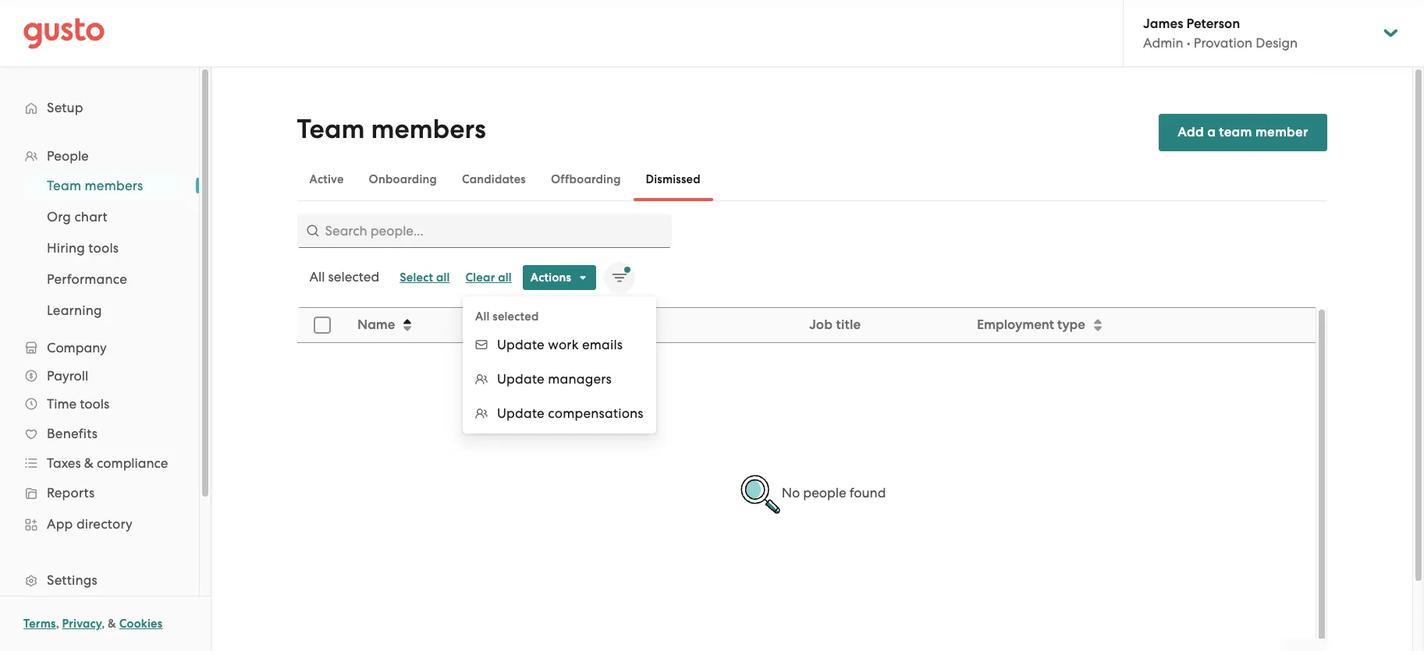 Task type: describe. For each thing, give the bounding box(es) containing it.
1 vertical spatial &
[[108, 617, 116, 631]]

a
[[1207, 124, 1216, 140]]

members inside list
[[85, 178, 143, 194]]

james peterson admin • provation design
[[1143, 16, 1298, 51]]

people
[[803, 486, 847, 501]]

member
[[1256, 124, 1308, 140]]

company
[[47, 340, 107, 356]]

1 , from the left
[[56, 617, 59, 631]]

dismissed button
[[633, 161, 713, 198]]

emails
[[582, 337, 623, 353]]

list containing people
[[0, 142, 199, 652]]

update work emails
[[497, 337, 623, 353]]

employment type button
[[967, 309, 1315, 342]]

payroll button
[[16, 362, 183, 390]]

no
[[782, 486, 800, 501]]

people
[[47, 148, 89, 164]]

name
[[357, 317, 395, 333]]

update for update work emails
[[497, 337, 545, 353]]

clear
[[466, 271, 495, 285]]

1 horizontal spatial all selected
[[475, 310, 539, 324]]

time tools
[[47, 396, 109, 412]]

title
[[836, 317, 861, 333]]

hiring tools
[[47, 240, 119, 256]]

team members link
[[28, 172, 183, 200]]

Search people... field
[[297, 214, 672, 248]]

benefits link
[[16, 420, 183, 448]]

people button
[[16, 142, 183, 170]]

actions
[[531, 271, 571, 285]]

job
[[809, 317, 833, 333]]

admin
[[1143, 35, 1184, 51]]

hiring tools link
[[28, 234, 183, 262]]

app directory
[[47, 517, 133, 532]]

offboarding
[[551, 172, 621, 187]]

learning link
[[28, 297, 183, 325]]

team members tab list
[[297, 158, 1327, 201]]

update managers
[[497, 372, 612, 387]]

department button
[[529, 309, 799, 342]]

chart
[[74, 209, 108, 225]]

james
[[1143, 16, 1184, 32]]

app
[[47, 517, 73, 532]]

0 horizontal spatial selected
[[328, 269, 379, 285]]

time
[[47, 396, 77, 412]]

1 vertical spatial all
[[475, 310, 490, 324]]

Select all rows on this page checkbox
[[305, 308, 339, 343]]

name button
[[348, 309, 528, 342]]

add
[[1178, 124, 1204, 140]]

reports
[[47, 485, 95, 501]]

update compensations button
[[463, 396, 656, 431]]

design
[[1256, 35, 1298, 51]]

company button
[[16, 334, 183, 362]]

privacy link
[[62, 617, 102, 631]]

performance
[[47, 272, 127, 287]]

work
[[548, 337, 579, 353]]

active button
[[297, 161, 356, 198]]

employment
[[977, 317, 1054, 333]]

app directory link
[[16, 510, 183, 539]]

select all button
[[392, 265, 458, 290]]

terms link
[[23, 617, 56, 631]]

compensations
[[548, 406, 644, 421]]

setup link
[[16, 94, 183, 122]]

actions button
[[523, 265, 596, 290]]

privacy
[[62, 617, 102, 631]]

peterson
[[1187, 16, 1240, 32]]

reports link
[[16, 479, 183, 507]]

add a team member button
[[1159, 114, 1327, 151]]

clear all button
[[458, 265, 520, 290]]

hiring
[[47, 240, 85, 256]]

directory
[[76, 517, 133, 532]]

found
[[850, 486, 886, 501]]

compliance
[[97, 456, 168, 471]]

no people found
[[782, 486, 886, 501]]



Task type: locate. For each thing, give the bounding box(es) containing it.
0 horizontal spatial members
[[85, 178, 143, 194]]

2 vertical spatial update
[[497, 406, 545, 421]]

tools down payroll dropdown button
[[80, 396, 109, 412]]

new notifications image
[[612, 267, 631, 286]]

performance link
[[28, 265, 183, 293]]

1 horizontal spatial team members
[[297, 113, 486, 145]]

taxes
[[47, 456, 81, 471]]

1 vertical spatial team
[[47, 178, 81, 194]]

team
[[1219, 124, 1252, 140]]

0 vertical spatial tools
[[88, 240, 119, 256]]

candidates button
[[449, 161, 538, 198]]

0 vertical spatial &
[[84, 456, 94, 471]]

2 list from the top
[[0, 170, 199, 326]]

cookies button
[[119, 615, 163, 634]]

all selected group
[[463, 328, 656, 431]]

1 horizontal spatial &
[[108, 617, 116, 631]]

0 vertical spatial all selected
[[309, 269, 379, 285]]

0 vertical spatial update
[[497, 337, 545, 353]]

list
[[0, 142, 199, 652], [0, 170, 199, 326]]

, left cookies button
[[102, 617, 105, 631]]

tools up performance link
[[88, 240, 119, 256]]

taxes & compliance button
[[16, 450, 183, 478]]

team members inside gusto navigation 'element'
[[47, 178, 143, 194]]

2 update from the top
[[497, 372, 545, 387]]

&
[[84, 456, 94, 471], [108, 617, 116, 631]]

1 horizontal spatial all
[[475, 310, 490, 324]]

provation
[[1194, 35, 1253, 51]]

all up select all rows on this page option in the left of the page
[[309, 269, 325, 285]]

cookies
[[119, 617, 163, 631]]

all down "clear"
[[475, 310, 490, 324]]

selected
[[328, 269, 379, 285], [493, 310, 539, 324]]

all selected up select all rows on this page option in the left of the page
[[309, 269, 379, 285]]

update up update compensations button
[[497, 372, 545, 387]]

1 vertical spatial team members
[[47, 178, 143, 194]]

1 vertical spatial selected
[[493, 310, 539, 324]]

3 update from the top
[[497, 406, 545, 421]]

0 vertical spatial selected
[[328, 269, 379, 285]]

dismissed
[[646, 172, 701, 187]]

0 horizontal spatial all
[[309, 269, 325, 285]]

list containing team members
[[0, 170, 199, 326]]

settings
[[47, 573, 97, 588]]

team members up onboarding
[[297, 113, 486, 145]]

update compensations
[[497, 406, 644, 421]]

0 vertical spatial all
[[309, 269, 325, 285]]

onboarding
[[369, 172, 437, 187]]

onboarding button
[[356, 161, 449, 198]]

1 vertical spatial update
[[497, 372, 545, 387]]

& right taxes
[[84, 456, 94, 471]]

employment type
[[977, 317, 1085, 333]]

0 horizontal spatial all
[[436, 271, 450, 285]]

setup
[[47, 100, 83, 116]]

tools inside dropdown button
[[80, 396, 109, 412]]

& inside taxes & compliance dropdown button
[[84, 456, 94, 471]]

0 vertical spatial members
[[371, 113, 486, 145]]

0 vertical spatial team
[[297, 113, 365, 145]]

org
[[47, 209, 71, 225]]

all for select all
[[436, 271, 450, 285]]

all
[[309, 269, 325, 285], [475, 310, 490, 324]]

team
[[297, 113, 365, 145], [47, 178, 81, 194]]

managers
[[548, 372, 612, 387]]

org chart link
[[28, 203, 183, 231]]

members up the org chart link
[[85, 178, 143, 194]]

team members down people dropdown button
[[47, 178, 143, 194]]

1 horizontal spatial members
[[371, 113, 486, 145]]

0 horizontal spatial team members
[[47, 178, 143, 194]]

all selected down clear all button
[[475, 310, 539, 324]]

1 list from the top
[[0, 142, 199, 652]]

org chart
[[47, 209, 108, 225]]

team members
[[297, 113, 486, 145], [47, 178, 143, 194]]

active
[[309, 172, 344, 187]]

all right "clear"
[[498, 271, 512, 285]]

1 horizontal spatial all
[[498, 271, 512, 285]]

team down people
[[47, 178, 81, 194]]

team inside list
[[47, 178, 81, 194]]

1 update from the top
[[497, 337, 545, 353]]

members
[[371, 113, 486, 145], [85, 178, 143, 194]]

department
[[539, 317, 614, 333]]

update for update compensations
[[497, 406, 545, 421]]

1 vertical spatial all selected
[[475, 310, 539, 324]]

2 all from the left
[[498, 271, 512, 285]]

0 vertical spatial team members
[[297, 113, 486, 145]]

add a team member
[[1178, 124, 1308, 140]]

0 horizontal spatial all selected
[[309, 269, 379, 285]]

selected down clear all button
[[493, 310, 539, 324]]

update left work
[[497, 337, 545, 353]]

home image
[[23, 18, 105, 49]]

settings link
[[16, 567, 183, 595]]

all right the select
[[436, 271, 450, 285]]

update work emails button
[[463, 328, 656, 362]]

update
[[497, 337, 545, 353], [497, 372, 545, 387], [497, 406, 545, 421]]

select
[[400, 271, 433, 285]]

update managers button
[[463, 362, 656, 396]]

selected up name
[[328, 269, 379, 285]]

2 , from the left
[[102, 617, 105, 631]]

payroll
[[47, 368, 88, 384]]

update inside button
[[497, 337, 545, 353]]

,
[[56, 617, 59, 631], [102, 617, 105, 631]]

0 horizontal spatial &
[[84, 456, 94, 471]]

1 all from the left
[[436, 271, 450, 285]]

0 horizontal spatial team
[[47, 178, 81, 194]]

tools for time tools
[[80, 396, 109, 412]]

members up onboarding
[[371, 113, 486, 145]]

& left cookies button
[[108, 617, 116, 631]]

clear all
[[466, 271, 512, 285]]

type
[[1057, 317, 1085, 333]]

update for update managers
[[497, 372, 545, 387]]

1 horizontal spatial selected
[[493, 310, 539, 324]]

all
[[436, 271, 450, 285], [498, 271, 512, 285]]

benefits
[[47, 426, 98, 442]]

gusto navigation element
[[0, 67, 199, 652]]

all selected status
[[309, 269, 379, 285]]

•
[[1187, 35, 1191, 51]]

time tools button
[[16, 390, 183, 418]]

learning
[[47, 303, 102, 318]]

1 vertical spatial members
[[85, 178, 143, 194]]

terms
[[23, 617, 56, 631]]

select all
[[400, 271, 450, 285]]

all for clear all
[[498, 271, 512, 285]]

1 horizontal spatial ,
[[102, 617, 105, 631]]

update down "update managers"
[[497, 406, 545, 421]]

terms , privacy , & cookies
[[23, 617, 163, 631]]

job title
[[809, 317, 861, 333]]

candidates
[[462, 172, 526, 187]]

offboarding button
[[538, 161, 633, 198]]

team up active button
[[297, 113, 365, 145]]

tools
[[88, 240, 119, 256], [80, 396, 109, 412]]

1 vertical spatial tools
[[80, 396, 109, 412]]

taxes & compliance
[[47, 456, 168, 471]]

, left privacy
[[56, 617, 59, 631]]

1 horizontal spatial team
[[297, 113, 365, 145]]

0 horizontal spatial ,
[[56, 617, 59, 631]]

tools for hiring tools
[[88, 240, 119, 256]]



Task type: vqa. For each thing, say whether or not it's contained in the screenshot.
The
no



